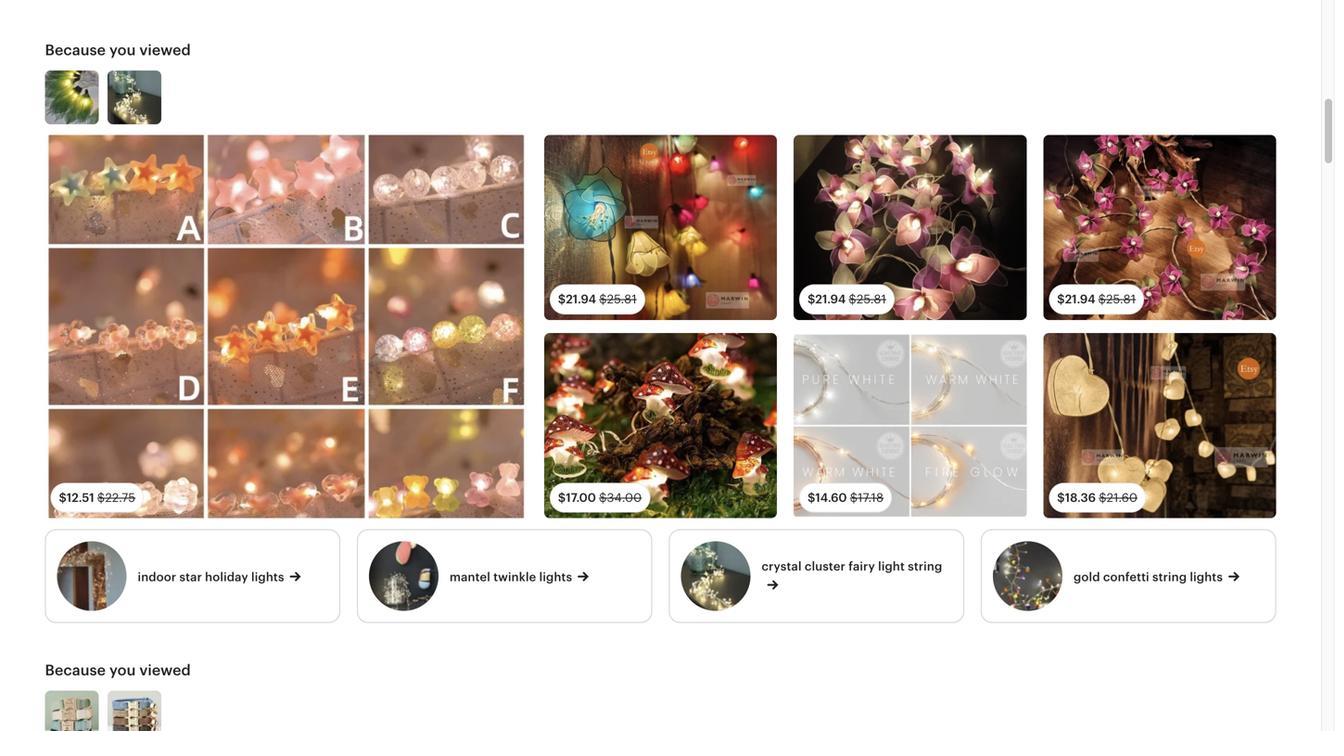 Task type: vqa. For each thing, say whether or not it's contained in the screenshot.
fairy
yes



Task type: locate. For each thing, give the bounding box(es) containing it.
$
[[558, 292, 566, 306], [600, 292, 607, 306], [808, 292, 816, 306], [849, 292, 857, 306], [1058, 292, 1066, 306], [1099, 292, 1107, 306], [59, 491, 67, 505], [97, 491, 105, 505], [558, 491, 566, 505], [599, 491, 607, 505], [808, 491, 816, 505], [850, 491, 858, 505], [1058, 491, 1066, 505], [1100, 491, 1107, 505]]

you up tweed fabric cat collar bow tie set blue+brown+grey,personalized engraved gold buckle name tag,kitten collar for male female,small dog gift image
[[109, 662, 136, 679]]

2 lights from the left
[[540, 570, 573, 584]]

2 horizontal spatial 21.94
[[1066, 292, 1096, 306]]

viewed up tweed fabric cat collar bow tie set blue+brown+grey,personalized engraved gold buckle name tag,kitten collar for male female,small dog gift image
[[140, 662, 191, 679]]

0 horizontal spatial 25.81
[[607, 292, 637, 306]]

1 horizontal spatial lights
[[540, 570, 573, 584]]

1 because you viewed from the top
[[45, 42, 191, 59]]

2 horizontal spatial lights
[[1191, 570, 1224, 584]]

1 $ 21.94 $ 25.81 from the left
[[558, 292, 637, 306]]

string right confetti
[[1153, 570, 1188, 584]]

1 lights from the left
[[251, 570, 284, 584]]

1 horizontal spatial 21.94
[[816, 292, 846, 306]]

22.75
[[105, 491, 136, 505]]

you up "crystal cluster - battery or plug in operated fairy light string" image
[[109, 42, 136, 59]]

multiple colour velvet personalise dog collar leash set with bow,green+white+blue,engraved pet name plate metal buckle,wedding puppy gift image
[[45, 691, 99, 731]]

because for green  champaka flowers string lights for party & decoration, fairy lights image
[[45, 42, 106, 59]]

twinkle
[[494, 570, 537, 584]]

you
[[109, 42, 136, 59], [109, 662, 136, 679]]

1 21.94 from the left
[[566, 292, 597, 306]]

0 vertical spatial because
[[45, 42, 106, 59]]

0 vertical spatial because you viewed
[[45, 42, 191, 59]]

17.00
[[566, 491, 596, 505]]

because
[[45, 42, 106, 59], [45, 662, 106, 679]]

1 25.81 from the left
[[607, 292, 637, 306]]

because you viewed for "crystal cluster - battery or plug in operated fairy light string" image
[[45, 42, 191, 59]]

tweed fabric cat collar bow tie set blue+brown+grey,personalized engraved gold buckle name tag,kitten collar for male female,small dog gift image
[[108, 691, 162, 731]]

holiday
[[205, 570, 248, 584]]

21.94 for 20 pink white purple string lights orchid flower fairy lights bedroom home decor living room wall hanging lights dorm usb battery & plug image at the top of the page
[[816, 292, 846, 306]]

lights
[[251, 570, 284, 584], [540, 570, 573, 584], [1191, 570, 1224, 584]]

1 vertical spatial because
[[45, 662, 106, 679]]

0 horizontal spatial $ 21.94 $ 25.81
[[558, 292, 637, 306]]

2 25.81 from the left
[[857, 292, 887, 306]]

1 vertical spatial viewed
[[140, 662, 191, 679]]

$ 21.94 $ 25.81 for 20 mix multi colour string lights rain lilly flower fairy lights bedroom home decor living room wall hanging lights wedding usb battery plug image
[[558, 292, 637, 306]]

25.81 for 20 mix multi colour string lights rain lilly flower fairy lights bedroom home decor living room wall hanging lights wedding usb battery plug image
[[607, 292, 637, 306]]

crystal cluster fairy light string
[[762, 559, 943, 573]]

25.81 for '20 purple string lights orchid flower fairy lights bedroom home decor living room wall hanging lights wedding decor dorm lights battery plug' image
[[1107, 292, 1137, 306]]

indoor
[[138, 570, 177, 584]]

because up multiple colour velvet personalise dog collar leash set with bow,green+white+blue,engraved pet name plate metal buckle,wedding puppy gift image
[[45, 662, 106, 679]]

lights right twinkle
[[540, 570, 573, 584]]

indoor star holiday lights
[[138, 570, 284, 584]]

confetti
[[1104, 570, 1150, 584]]

because up green  champaka flowers string lights for party & decoration, fairy lights image
[[45, 42, 106, 59]]

2 $ 21.94 $ 25.81 from the left
[[808, 292, 887, 306]]

3 25.81 from the left
[[1107, 292, 1137, 306]]

viewed
[[140, 42, 191, 59], [140, 662, 191, 679]]

mantel twinkle lights
[[450, 570, 573, 584]]

25.81
[[607, 292, 637, 306], [857, 292, 887, 306], [1107, 292, 1137, 306]]

2 21.94 from the left
[[816, 292, 846, 306]]

3 lights from the left
[[1191, 570, 1224, 584]]

light
[[879, 559, 905, 573]]

$ 21.94 $ 25.81 for '20 purple string lights orchid flower fairy lights bedroom home decor living room wall hanging lights wedding decor dorm lights battery plug' image
[[1058, 292, 1137, 306]]

2 because from the top
[[45, 662, 106, 679]]

3 21.94 from the left
[[1066, 292, 1096, 306]]

2 viewed from the top
[[140, 662, 191, 679]]

0 vertical spatial viewed
[[140, 42, 191, 59]]

3 $ 21.94 $ 25.81 from the left
[[1058, 292, 1137, 306]]

because you viewed for tweed fabric cat collar bow tie set blue+brown+grey,personalized engraved gold buckle name tag,kitten collar for male female,small dog gift image
[[45, 662, 191, 679]]

lights right confetti
[[1191, 570, 1224, 584]]

0 horizontal spatial lights
[[251, 570, 284, 584]]

string right light
[[908, 559, 943, 573]]

$ 21.94 $ 25.81
[[558, 292, 637, 306], [808, 292, 887, 306], [1058, 292, 1137, 306]]

21.94 for 20 mix multi colour string lights rain lilly flower fairy lights bedroom home decor living room wall hanging lights wedding usb battery plug image
[[566, 292, 597, 306]]

lights right holiday
[[251, 570, 284, 584]]

12.51
[[67, 491, 94, 505]]

because for multiple colour velvet personalise dog collar leash set with bow,green+white+blue,engraved pet name plate metal buckle,wedding puppy gift image
[[45, 662, 106, 679]]

1 viewed from the top
[[140, 42, 191, 59]]

1 vertical spatial because you viewed
[[45, 662, 191, 679]]

2 horizontal spatial $ 21.94 $ 25.81
[[1058, 292, 1137, 306]]

because you viewed up tweed fabric cat collar bow tie set blue+brown+grey,personalized engraved gold buckle name tag,kitten collar for male female,small dog gift image
[[45, 662, 191, 679]]

viewed up "crystal cluster - battery or plug in operated fairy light string" image
[[140, 42, 191, 59]]

2 you from the top
[[109, 662, 136, 679]]

21.60
[[1107, 491, 1138, 505]]

2 because you viewed from the top
[[45, 662, 191, 679]]

1 horizontal spatial 25.81
[[857, 292, 887, 306]]

17.18
[[858, 491, 884, 505]]

1 because from the top
[[45, 42, 106, 59]]

0 horizontal spatial 21.94
[[566, 292, 597, 306]]

21.94
[[566, 292, 597, 306], [816, 292, 846, 306], [1066, 292, 1096, 306]]

crystal
[[762, 559, 802, 573]]

gold
[[1074, 570, 1101, 584]]

1 vertical spatial you
[[109, 662, 136, 679]]

lights for gold confetti string lights
[[1191, 570, 1224, 584]]

$ 17.00 $ 34.00
[[558, 491, 642, 505]]

1 you from the top
[[109, 42, 136, 59]]

because you viewed
[[45, 42, 191, 59], [45, 662, 191, 679]]

0 vertical spatial you
[[109, 42, 136, 59]]

because you viewed up "crystal cluster - battery or plug in operated fairy light string" image
[[45, 42, 191, 59]]

20 mix multi colour string lights rain lilly flower fairy lights bedroom home decor living room wall hanging lights wedding usb battery plug image
[[544, 135, 778, 320]]

2 horizontal spatial 25.81
[[1107, 292, 1137, 306]]

string
[[908, 559, 943, 573], [1153, 570, 1188, 584]]

1 horizontal spatial $ 21.94 $ 25.81
[[808, 292, 887, 306]]



Task type: describe. For each thing, give the bounding box(es) containing it.
14.60
[[816, 491, 848, 505]]

gold confetti string lights
[[1074, 570, 1224, 584]]

$ 21.94 $ 25.81 for 20 pink white purple string lights orchid flower fairy lights bedroom home decor living room wall hanging lights dorm usb battery & plug image at the top of the page
[[808, 292, 887, 306]]

$ 18.36 $ 21.60
[[1058, 491, 1138, 505]]

white paper string lights heart fairy lights bedroom home decor living room wall hanging dorm romantic valentine nursery usb battery plug image
[[1044, 333, 1277, 518]]

firefly lights, plug in fairy lights, indoor string lights, hygge decor, string lights for egg chair, home decor, 13ft, 19ft, 33ft, 65ft image
[[794, 333, 1027, 518]]

green  champaka flowers string lights for party & decoration, fairy lights image
[[45, 71, 99, 125]]

25.81 for 20 pink white purple string lights orchid flower fairy lights bedroom home decor living room wall hanging lights dorm usb battery & plug image at the top of the page
[[857, 292, 887, 306]]

1 horizontal spatial string
[[1153, 570, 1188, 584]]

crystal cluster - battery or plug in operated fairy light string image
[[108, 71, 162, 125]]

0 horizontal spatial string
[[908, 559, 943, 573]]

$ 12.51 $ 22.75
[[59, 491, 136, 505]]

20 pink white purple string lights orchid flower fairy lights bedroom home decor living room wall hanging lights dorm usb battery & plug image
[[794, 135, 1027, 320]]

34.00
[[607, 491, 642, 505]]

lights for indoor star holiday lights
[[251, 570, 284, 584]]

viewed for tweed fabric cat collar bow tie set blue+brown+grey,personalized engraved gold buckle name tag,kitten collar for male female,small dog gift image
[[140, 662, 191, 679]]

you for "crystal cluster - battery or plug in operated fairy light string" image
[[109, 42, 136, 59]]

viewed for "crystal cluster - battery or plug in operated fairy light string" image
[[140, 42, 191, 59]]

$ 14.60 $ 17.18
[[808, 491, 884, 505]]

fairy
[[849, 559, 876, 573]]

mantel
[[450, 570, 491, 584]]

mushroom string lights 10ft 30 mushroom led fairy lights for bedroom mushroom decor image
[[544, 333, 778, 518]]

colorful star crystal led string lights, fairy lights, christmas, and summer decoration, gifts, flower decoration lights  - 2m 20 lights image
[[45, 135, 528, 518]]

20 purple string lights orchid flower fairy lights bedroom home decor living room wall hanging lights wedding decor dorm lights battery plug image
[[1044, 135, 1277, 320]]

you for tweed fabric cat collar bow tie set blue+brown+grey,personalized engraved gold buckle name tag,kitten collar for male female,small dog gift image
[[109, 662, 136, 679]]

21.94 for '20 purple string lights orchid flower fairy lights bedroom home decor living room wall hanging lights wedding decor dorm lights battery plug' image
[[1066, 292, 1096, 306]]

18.36
[[1066, 491, 1097, 505]]

cluster
[[805, 559, 846, 573]]

star
[[180, 570, 202, 584]]



